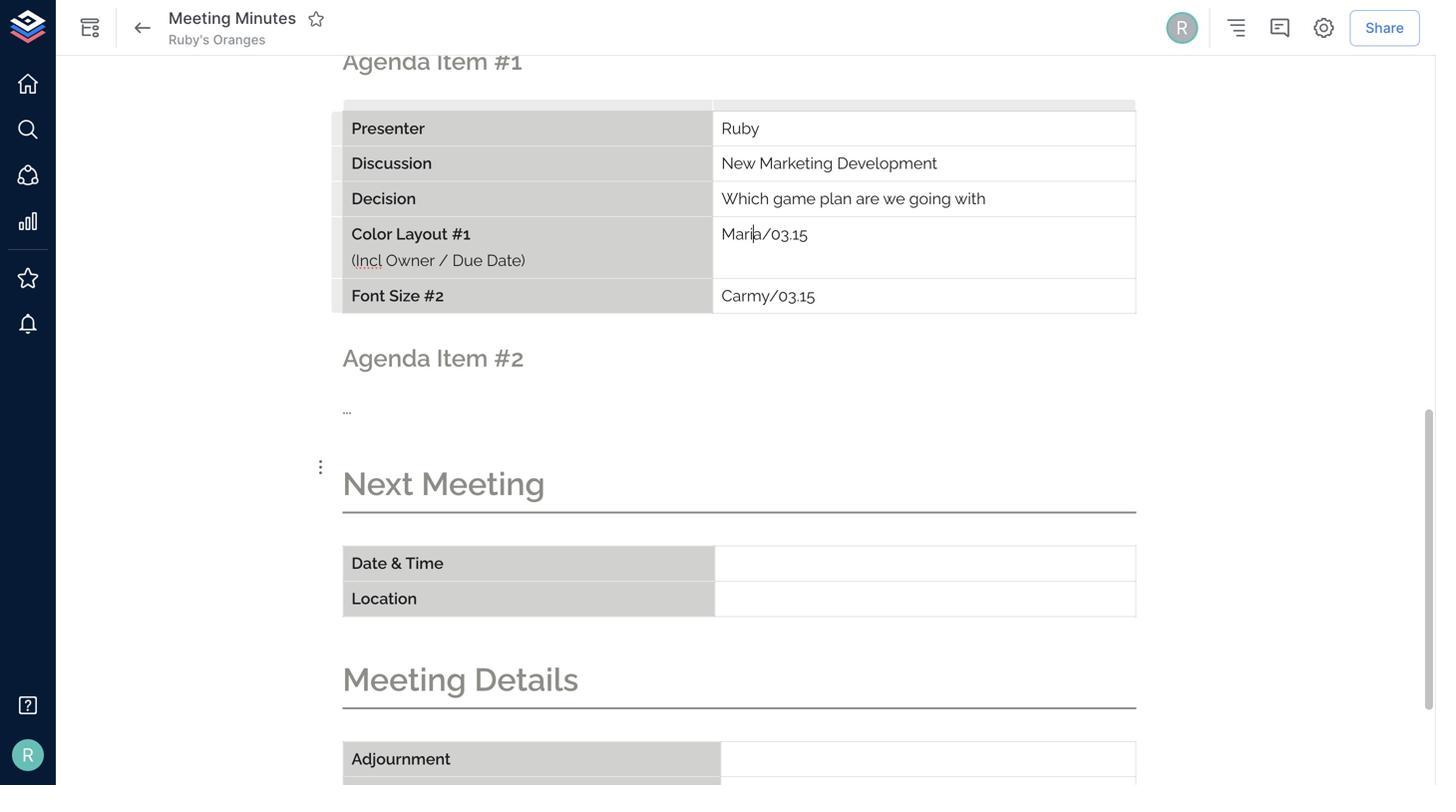 Task type: locate. For each thing, give the bounding box(es) containing it.
0 vertical spatial #1
[[494, 48, 522, 75]]

1 horizontal spatial #2
[[494, 345, 524, 373]]

discussion
[[352, 154, 432, 173]]

1 vertical spatial #2
[[494, 345, 524, 373]]

0 vertical spatial item
[[437, 48, 488, 75]]

font
[[352, 286, 385, 305]]

marketing
[[759, 154, 833, 173]]

2 item from the top
[[437, 345, 488, 373]]

#2 for font size #2
[[424, 286, 444, 305]]

/
[[439, 251, 448, 270]]

with
[[955, 190, 986, 208]]

share button
[[1350, 10, 1420, 46]]

0 horizontal spatial #2
[[424, 286, 444, 305]]

agenda up the ...
[[343, 345, 431, 373]]

location
[[352, 590, 417, 608]]

0 vertical spatial agenda
[[343, 48, 431, 75]]

we
[[883, 190, 905, 208]]

minutes
[[235, 9, 296, 28]]

agenda up presenter
[[343, 48, 431, 75]]

1 vertical spatial agenda
[[343, 345, 431, 373]]

2 vertical spatial meeting
[[343, 662, 466, 699]]

meeting
[[169, 9, 231, 28], [421, 466, 545, 503], [343, 662, 466, 699]]

r
[[1176, 17, 1188, 39], [22, 745, 34, 767]]

#1 inside the color layout #1 (incl owner / due date)
[[452, 225, 471, 243]]

1 vertical spatial meeting
[[421, 466, 545, 503]]

#2
[[424, 286, 444, 305], [494, 345, 524, 373]]

ruby's oranges link
[[169, 31, 266, 49]]

0 vertical spatial meeting
[[169, 9, 231, 28]]

details
[[474, 662, 579, 699]]

owner
[[386, 251, 435, 270]]

meeting up time
[[421, 466, 545, 503]]

which
[[722, 190, 769, 208]]

1 vertical spatial item
[[437, 345, 488, 373]]

1 horizontal spatial #1
[[494, 48, 522, 75]]

#1
[[494, 48, 522, 75], [452, 225, 471, 243]]

item for #2
[[437, 345, 488, 373]]

1 vertical spatial #1
[[452, 225, 471, 243]]

meeting for minutes
[[169, 9, 231, 28]]

meeting up ruby's
[[169, 9, 231, 28]]

oranges
[[213, 32, 266, 47]]

0 vertical spatial r button
[[1163, 9, 1201, 47]]

time
[[406, 555, 444, 573]]

0 horizontal spatial r
[[22, 745, 34, 767]]

item
[[437, 48, 488, 75], [437, 345, 488, 373]]

settings image
[[1312, 16, 1336, 40]]

1 agenda from the top
[[343, 48, 431, 75]]

agenda item #2
[[343, 345, 524, 373]]

meeting up adjournment
[[343, 662, 466, 699]]

1 horizontal spatial r
[[1176, 17, 1188, 39]]

1 item from the top
[[437, 48, 488, 75]]

2 agenda from the top
[[343, 345, 431, 373]]

due
[[452, 251, 483, 270]]

going
[[909, 190, 951, 208]]

0 horizontal spatial r button
[[6, 734, 50, 778]]

#2 for agenda item #2
[[494, 345, 524, 373]]

0 vertical spatial #2
[[424, 286, 444, 305]]

r button
[[1163, 9, 1201, 47], [6, 734, 50, 778]]

#2 down date)
[[494, 345, 524, 373]]

#1 for layout
[[452, 225, 471, 243]]

show wiki image
[[78, 16, 102, 40]]

...
[[343, 399, 352, 418]]

1 horizontal spatial r button
[[1163, 9, 1201, 47]]

agenda item #1
[[343, 48, 522, 75]]

agenda
[[343, 48, 431, 75], [343, 345, 431, 373]]

0 horizontal spatial #1
[[452, 225, 471, 243]]

presenter
[[352, 119, 425, 137]]

#2 right the 'size'
[[424, 286, 444, 305]]

next
[[343, 466, 413, 503]]

next meeting
[[343, 466, 545, 503]]



Task type: describe. For each thing, give the bounding box(es) containing it.
meeting for details
[[343, 662, 466, 699]]

development
[[837, 154, 937, 173]]

date & time
[[352, 555, 444, 573]]

font size #2
[[352, 286, 444, 305]]

layout
[[396, 225, 448, 243]]

go back image
[[131, 16, 155, 40]]

decision
[[352, 190, 416, 208]]

(incl
[[352, 251, 382, 270]]

share
[[1366, 19, 1404, 36]]

new
[[722, 154, 755, 173]]

color
[[352, 225, 392, 243]]

size
[[389, 286, 420, 305]]

table of contents image
[[1224, 16, 1248, 40]]

plan
[[820, 190, 852, 208]]

game
[[773, 190, 816, 208]]

carmy/03.15
[[722, 286, 815, 305]]

color layout #1 (incl owner / due date)
[[352, 225, 525, 270]]

ruby's
[[169, 32, 210, 47]]

ruby
[[722, 119, 760, 137]]

agenda for agenda item #2
[[343, 345, 431, 373]]

&
[[391, 555, 402, 573]]

are
[[856, 190, 879, 208]]

adjournment
[[352, 750, 451, 769]]

new marketing development
[[722, 154, 937, 173]]

date)
[[487, 251, 525, 270]]

maria/03.15
[[722, 225, 808, 243]]

comments image
[[1268, 16, 1292, 40]]

ruby's oranges
[[169, 32, 266, 47]]

which game plan are we going with
[[722, 190, 986, 208]]

0 vertical spatial r
[[1176, 17, 1188, 39]]

item for #1
[[437, 48, 488, 75]]

meeting details
[[343, 662, 579, 699]]

favorite image
[[307, 10, 325, 28]]

agenda for agenda item #1
[[343, 48, 431, 75]]

1 vertical spatial r button
[[6, 734, 50, 778]]

#1 for item
[[494, 48, 522, 75]]

meeting minutes
[[169, 9, 296, 28]]

date
[[352, 555, 387, 573]]

1 vertical spatial r
[[22, 745, 34, 767]]



Task type: vqa. For each thing, say whether or not it's contained in the screenshot.
the Brand Style Guide
no



